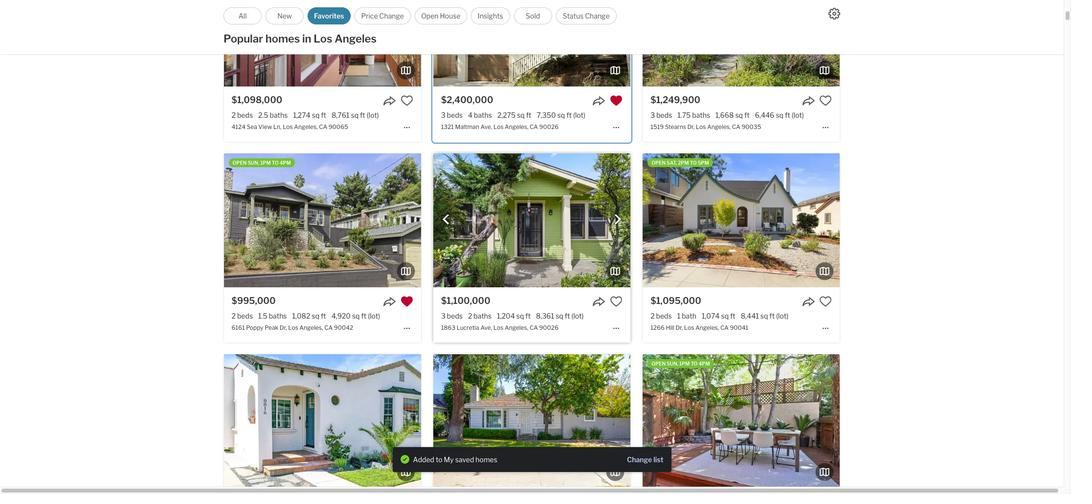 Task type: describe. For each thing, give the bounding box(es) containing it.
3 for $2,400,000
[[441, 111, 446, 119]]

1266 hill dr, los angeles, ca 90041
[[651, 324, 748, 332]]

ca left 90065
[[319, 123, 327, 131]]

1
[[677, 312, 681, 320]]

favorite button checkbox for $1,098,000
[[400, 94, 413, 107]]

beds for $1,098,000
[[237, 111, 253, 119]]

1863 lucretia ave, los angeles, ca 90026
[[441, 324, 559, 332]]

2 photo of 6161 poppy peak dr, los angeles, ca 90042 image from the left
[[224, 154, 421, 288]]

1,274 sq ft
[[293, 111, 326, 119]]

1 photo of 11612 chenault st #5, los angeles, ca 90049 image from the left
[[446, 355, 643, 489]]

ft for 1,204 sq ft
[[526, 312, 531, 320]]

sun, for third photo of 11612 chenault st #5, los angeles, ca 90049 from right
[[667, 361, 678, 367]]

sq for 1,668
[[735, 111, 743, 119]]

1,668
[[716, 111, 734, 119]]

favorite button checkbox for $1,095,000
[[820, 295, 832, 308]]

1,274
[[293, 111, 310, 119]]

4
[[468, 111, 473, 119]]

ln,
[[273, 123, 282, 131]]

added to my saved homes
[[413, 456, 497, 464]]

ft for 1,082 sq ft
[[321, 312, 326, 320]]

2 photo of 4124 sea view ln, los angeles, ca 90065 image from the left
[[224, 0, 421, 86]]

sat,
[[667, 160, 677, 166]]

4124
[[232, 123, 246, 131]]

dr, for $1,095,000
[[676, 324, 683, 332]]

baths for $1,098,000
[[270, 111, 288, 119]]

maltman
[[455, 123, 479, 131]]

los right ln, at the left top
[[283, 123, 293, 131]]

6,446
[[755, 111, 775, 119]]

1321
[[441, 123, 454, 131]]

peak
[[265, 324, 278, 332]]

open for $995,000
[[233, 160, 247, 166]]

3 for $1,249,900
[[651, 111, 655, 119]]

favorite button image for $1,249,900
[[820, 94, 832, 107]]

los down 1.75 baths
[[696, 123, 706, 131]]

3 beds for $1,100,000
[[441, 312, 463, 320]]

(lot) for $1,098,000
[[367, 111, 379, 119]]

2 for $1,098,000
[[232, 111, 236, 119]]

Open House radio
[[415, 7, 467, 24]]

1321 maltman ave, los angeles, ca 90026
[[441, 123, 559, 131]]

los down 2,275
[[494, 123, 504, 131]]

change list
[[627, 456, 664, 464]]

in
[[302, 32, 311, 45]]

6161 poppy peak dr, los angeles, ca 90042
[[232, 324, 353, 332]]

3 photo of 6150 riverton ave, north hollywood, ca 91606 image from the left
[[630, 355, 828, 489]]

1 photo of 6150 riverton ave, north hollywood, ca 91606 image from the left
[[236, 355, 433, 489]]

1 photo of 1519 stearns dr, los angeles, ca 90035 image from the left
[[446, 0, 643, 86]]

1 photo of 1863 lucretia ave, los angeles, ca 90026 image from the left
[[236, 154, 433, 288]]

my
[[444, 456, 454, 464]]

3 photo of 8816 david ave, los angeles, ca 90034 image from the left
[[421, 355, 618, 489]]

2 for $995,000
[[232, 312, 236, 320]]

favorite button checkbox for $1,100,000
[[610, 295, 623, 308]]

favorite button checkbox for $995,000
[[400, 295, 413, 308]]

4 baths
[[468, 111, 492, 119]]

1.75
[[678, 111, 691, 119]]

4,920 sq ft (lot)
[[331, 312, 380, 320]]

1,668 sq ft
[[716, 111, 750, 119]]

favorite button checkbox for $1,249,900
[[820, 94, 832, 107]]

angeles, down '1,082 sq ft'
[[300, 324, 323, 332]]

2 photo of 1266 hill dr, los angeles, ca 90041 image from the left
[[643, 154, 840, 288]]

open for $1,095,000
[[652, 160, 666, 166]]

1,204
[[497, 312, 515, 320]]

1,204 sq ft
[[497, 312, 531, 320]]

0 vertical spatial homes
[[265, 32, 300, 45]]

bath
[[682, 312, 697, 320]]

3 photo of 6161 poppy peak dr, los angeles, ca 90042 image from the left
[[421, 154, 618, 288]]

beds for $1,249,900
[[657, 111, 672, 119]]

2.5
[[258, 111, 268, 119]]

1 photo of 8816 david ave, los angeles, ca 90034 image from the left
[[27, 355, 224, 489]]

3 photo of 11612 chenault st #5, los angeles, ca 90049 image from the left
[[840, 355, 1037, 489]]

baths for $2,400,000
[[474, 111, 492, 119]]

beds for $1,095,000
[[656, 312, 672, 320]]

sea
[[247, 123, 257, 131]]

$1,249,900
[[651, 95, 701, 105]]

Insights radio
[[471, 7, 510, 24]]

section containing added to my saved homes
[[393, 447, 671, 473]]

ft for 7,350 sq ft (lot)
[[567, 111, 572, 119]]

2 beds for $1,095,000
[[651, 312, 672, 320]]

8,761 sq ft (lot)
[[332, 111, 379, 119]]

status
[[563, 12, 584, 20]]

change inside button
[[627, 456, 652, 464]]

price change
[[361, 12, 404, 20]]

(lot) for $1,095,000
[[776, 312, 789, 320]]

ft for 6,446 sq ft (lot)
[[785, 111, 790, 119]]

list
[[654, 456, 664, 464]]

beds for $995,000
[[237, 312, 253, 320]]

4,920
[[331, 312, 351, 320]]

ft for 8,761 sq ft (lot)
[[360, 111, 365, 119]]

Status Change radio
[[556, 7, 617, 24]]

favorite button image for $1,095,000
[[820, 295, 832, 308]]

house
[[440, 12, 461, 20]]

hill
[[666, 324, 674, 332]]

favorite button checkbox for $2,400,000
[[610, 94, 623, 107]]

(lot) for $1,249,900
[[792, 111, 804, 119]]

1863
[[441, 324, 455, 332]]

to down "1266 hill dr, los angeles, ca 90041"
[[691, 361, 698, 367]]

status change
[[563, 12, 610, 20]]

sq for 2,275
[[517, 111, 525, 119]]

6,446 sq ft (lot)
[[755, 111, 804, 119]]

poppy
[[246, 324, 264, 332]]

1519
[[651, 123, 664, 131]]

3 beds for $1,249,900
[[651, 111, 672, 119]]

ft for 1,668 sq ft
[[744, 111, 750, 119]]

ave, for $1,100,000
[[481, 324, 492, 332]]

added
[[413, 456, 434, 464]]

open sun, 1pm to 4pm for third photo of 6161 poppy peak dr, los angeles, ca 90042 from the right
[[233, 160, 291, 166]]

90026 for $1,100,000
[[539, 324, 559, 332]]

stearns
[[665, 123, 686, 131]]

2.5 baths
[[258, 111, 288, 119]]

90042
[[334, 324, 353, 332]]

ft for 8,441 sq ft (lot)
[[770, 312, 775, 320]]

sq for 7,350
[[557, 111, 565, 119]]

1.5 baths
[[258, 312, 287, 320]]

1 bath
[[677, 312, 697, 320]]

sold
[[526, 12, 540, 20]]

8,361
[[536, 312, 554, 320]]

ft for 8,361 sq ft (lot)
[[565, 312, 570, 320]]

1,082 sq ft
[[292, 312, 326, 320]]

1.75 baths
[[678, 111, 710, 119]]

2 photo of 1321 maltman ave, los angeles, ca 90026 image from the left
[[433, 0, 631, 86]]

option group containing all
[[224, 7, 617, 24]]

open sat, 2pm to 5pm
[[652, 160, 709, 166]]

favorite button image for $995,000
[[400, 295, 413, 308]]

sun, for third photo of 6161 poppy peak dr, los angeles, ca 90042 from the right
[[248, 160, 259, 166]]

6161
[[232, 324, 245, 332]]

popular
[[224, 32, 263, 45]]



Task type: locate. For each thing, give the bounding box(es) containing it.
sq right the '1,274'
[[312, 111, 320, 119]]

1 vertical spatial 1pm
[[679, 361, 690, 367]]

1 horizontal spatial open sun, 1pm to 4pm
[[652, 361, 710, 367]]

sq for 8,761
[[351, 111, 359, 119]]

2 beds for $995,000
[[232, 312, 253, 320]]

1 horizontal spatial 4pm
[[699, 361, 710, 367]]

ft for 4,920 sq ft (lot)
[[361, 312, 367, 320]]

2 beds up 1266
[[651, 312, 672, 320]]

1 horizontal spatial dr,
[[676, 324, 683, 332]]

to for $995,000
[[272, 160, 279, 166]]

favorite button image for $2,400,000
[[610, 94, 623, 107]]

sq right 2,275
[[517, 111, 525, 119]]

1 photo of 6161 poppy peak dr, los angeles, ca 90042 image from the left
[[27, 154, 224, 288]]

8,441
[[741, 312, 759, 320]]

beds for $1,100,000
[[447, 312, 463, 320]]

(lot) right "7,350"
[[573, 111, 586, 119]]

homes right saved
[[476, 456, 497, 464]]

ave, for $2,400,000
[[481, 123, 492, 131]]

0 vertical spatial 1pm
[[260, 160, 271, 166]]

1 horizontal spatial 1pm
[[679, 361, 690, 367]]

change right price
[[379, 12, 404, 20]]

2 up 1266
[[651, 312, 655, 320]]

ft right 8,761
[[360, 111, 365, 119]]

los down 1,204
[[493, 324, 504, 332]]

angeles, down "1,204 sq ft"
[[505, 324, 528, 332]]

4124 sea view ln, los angeles, ca 90065
[[232, 123, 348, 131]]

3 up 1519
[[651, 111, 655, 119]]

7,350 sq ft (lot)
[[537, 111, 586, 119]]

open down 1266
[[652, 361, 666, 367]]

2 photo of 6150 riverton ave, north hollywood, ca 91606 image from the left
[[433, 355, 631, 489]]

open down 4124
[[233, 160, 247, 166]]

3 for $1,100,000
[[441, 312, 446, 320]]

favorites
[[314, 12, 344, 20]]

baths for $995,000
[[269, 312, 287, 320]]

ft left the 4,920
[[321, 312, 326, 320]]

ca left 90042
[[324, 324, 333, 332]]

1519 stearns dr, los angeles, ca 90035
[[651, 123, 761, 131]]

favorite button image
[[400, 94, 413, 107], [610, 94, 623, 107], [820, 94, 832, 107], [610, 295, 623, 308]]

beds up 1863
[[447, 312, 463, 320]]

sq right 1,082
[[312, 312, 319, 320]]

ca down the 1,668 sq ft
[[732, 123, 740, 131]]

ft for 2,275 sq ft
[[526, 111, 531, 119]]

2 photo of 8816 david ave, los angeles, ca 90034 image from the left
[[224, 355, 421, 489]]

8,361 sq ft (lot)
[[536, 312, 584, 320]]

ca for $1,100,000
[[530, 324, 538, 332]]

(lot) for $995,000
[[368, 312, 380, 320]]

1 horizontal spatial favorite button image
[[820, 295, 832, 308]]

2
[[232, 111, 236, 119], [232, 312, 236, 320], [468, 312, 472, 320], [651, 312, 655, 320]]

ft
[[321, 111, 326, 119], [360, 111, 365, 119], [526, 111, 531, 119], [567, 111, 572, 119], [744, 111, 750, 119], [785, 111, 790, 119], [321, 312, 326, 320], [361, 312, 367, 320], [526, 312, 531, 320], [565, 312, 570, 320], [730, 312, 736, 320], [770, 312, 775, 320]]

to right 2pm
[[690, 160, 697, 166]]

2 photo of 1863 lucretia ave, los angeles, ca 90026 image from the left
[[433, 154, 631, 288]]

3 photo of 4124 sea view ln, los angeles, ca 90065 image from the left
[[421, 0, 618, 86]]

sun, down hill
[[667, 361, 678, 367]]

ft right 6,446
[[785, 111, 790, 119]]

1 horizontal spatial sun,
[[667, 361, 678, 367]]

1,074
[[702, 312, 720, 320]]

ft for 1,074 sq ft
[[730, 312, 736, 320]]

lucretia
[[457, 324, 479, 332]]

$2,400,000
[[441, 95, 493, 105]]

baths for $1,100,000
[[474, 312, 492, 320]]

8,441 sq ft (lot)
[[741, 312, 789, 320]]

0 horizontal spatial homes
[[265, 32, 300, 45]]

ft for 1,274 sq ft
[[321, 111, 326, 119]]

2 photo of 1519 stearns dr, los angeles, ca 90035 image from the left
[[643, 0, 840, 86]]

los right in
[[314, 32, 332, 45]]

1 vertical spatial sun,
[[667, 361, 678, 367]]

(lot) right 8,441
[[776, 312, 789, 320]]

dr,
[[687, 123, 695, 131], [280, 324, 287, 332], [676, 324, 683, 332]]

angeles, down 1,668
[[707, 123, 731, 131]]

favorite button image
[[400, 295, 413, 308], [820, 295, 832, 308]]

sq right 8,761
[[351, 111, 359, 119]]

sq for 1,074
[[721, 312, 729, 320]]

Favorites radio
[[308, 7, 351, 24]]

dr, right hill
[[676, 324, 683, 332]]

90026 for $2,400,000
[[539, 123, 559, 131]]

ave,
[[481, 123, 492, 131], [481, 324, 492, 332]]

Price Change radio
[[354, 7, 411, 24]]

ca down 8,361
[[530, 324, 538, 332]]

2,275
[[497, 111, 516, 119]]

$1,098,000
[[232, 95, 282, 105]]

angeles, for $1,100,000
[[505, 324, 528, 332]]

open
[[233, 160, 247, 166], [652, 160, 666, 166], [652, 361, 666, 367]]

new
[[277, 12, 292, 20]]

section
[[393, 447, 671, 473]]

photo of 1266 hill dr, los angeles, ca 90041 image
[[446, 154, 643, 288], [643, 154, 840, 288], [840, 154, 1037, 288]]

favorite button checkbox
[[610, 94, 623, 107], [820, 94, 832, 107], [820, 295, 832, 308]]

1pm
[[260, 160, 271, 166], [679, 361, 690, 367]]

7,350
[[537, 111, 556, 119]]

photo of 1519 stearns dr, los angeles, ca 90035 image
[[446, 0, 643, 86], [643, 0, 840, 86], [840, 0, 1037, 86]]

ft right the 4,920
[[361, 312, 367, 320]]

ft right 8,441
[[770, 312, 775, 320]]

2 up 6161
[[232, 312, 236, 320]]

2 ave, from the top
[[481, 324, 492, 332]]

0 vertical spatial ave,
[[481, 123, 492, 131]]

view
[[258, 123, 272, 131]]

photo of 1863 lucretia ave, los angeles, ca 90026 image
[[236, 154, 433, 288], [433, 154, 631, 288], [630, 154, 828, 288]]

sq right 8,361
[[556, 312, 563, 320]]

next button image
[[613, 215, 623, 225]]

sq right the 4,920
[[352, 312, 360, 320]]

open
[[421, 12, 439, 20]]

ca for $1,095,000
[[720, 324, 729, 332]]

beds
[[237, 111, 253, 119], [447, 111, 463, 119], [657, 111, 672, 119], [237, 312, 253, 320], [447, 312, 463, 320], [656, 312, 672, 320]]

angeles, for $2,400,000
[[505, 123, 529, 131]]

los down "bath" in the bottom of the page
[[684, 324, 694, 332]]

sq right 1,204
[[516, 312, 524, 320]]

photo of 11612 chenault st #5, los angeles, ca 90049 image
[[446, 355, 643, 489], [643, 355, 840, 489], [840, 355, 1037, 489]]

2 beds up 6161
[[232, 312, 253, 320]]

favorite button image for $1,100,000
[[610, 295, 623, 308]]

0 vertical spatial 90026
[[539, 123, 559, 131]]

beds up 1519
[[657, 111, 672, 119]]

beds up hill
[[656, 312, 672, 320]]

2 horizontal spatial dr,
[[687, 123, 695, 131]]

0 horizontal spatial dr,
[[280, 324, 287, 332]]

1pm down "1266 hill dr, los angeles, ca 90041"
[[679, 361, 690, 367]]

4pm
[[280, 160, 291, 166], [699, 361, 710, 367]]

0 horizontal spatial change
[[379, 12, 404, 20]]

$1,095,000
[[651, 296, 701, 306]]

ft left 8,761
[[321, 111, 326, 119]]

price
[[361, 12, 378, 20]]

(lot) right 8,761
[[367, 111, 379, 119]]

photo of 4124 sea view ln, los angeles, ca 90065 image
[[27, 0, 224, 86], [224, 0, 421, 86], [421, 0, 618, 86]]

beds for $2,400,000
[[447, 111, 463, 119]]

90026 down "7,350"
[[539, 123, 559, 131]]

3 up 1321
[[441, 111, 446, 119]]

ft right "7,350"
[[567, 111, 572, 119]]

sq right 8,441
[[761, 312, 768, 320]]

sq for 8,361
[[556, 312, 563, 320]]

New radio
[[266, 7, 304, 24]]

sun,
[[248, 160, 259, 166], [667, 361, 678, 367]]

baths up the lucretia
[[474, 312, 492, 320]]

3 beds for $2,400,000
[[441, 111, 463, 119]]

to for $1,095,000
[[690, 160, 697, 166]]

0 vertical spatial open sun, 1pm to 4pm
[[233, 160, 291, 166]]

baths up peak
[[269, 312, 287, 320]]

angeles, down 1,274 sq ft
[[294, 123, 318, 131]]

2 up the lucretia
[[468, 312, 472, 320]]

(lot) right the 4,920
[[368, 312, 380, 320]]

ca for $1,249,900
[[732, 123, 740, 131]]

angeles, for $1,249,900
[[707, 123, 731, 131]]

1 90026 from the top
[[539, 123, 559, 131]]

ca down the 1,074 sq ft
[[720, 324, 729, 332]]

beds up 4124
[[237, 111, 253, 119]]

90026
[[539, 123, 559, 131], [539, 324, 559, 332]]

to down ln, at the left top
[[272, 160, 279, 166]]

change left list
[[627, 456, 652, 464]]

ft right 8,361
[[565, 312, 570, 320]]

sq
[[312, 111, 320, 119], [351, 111, 359, 119], [517, 111, 525, 119], [557, 111, 565, 119], [735, 111, 743, 119], [776, 111, 784, 119], [312, 312, 319, 320], [352, 312, 360, 320], [516, 312, 524, 320], [556, 312, 563, 320], [721, 312, 729, 320], [761, 312, 768, 320]]

1 favorite button image from the left
[[400, 295, 413, 308]]

open sun, 1pm to 4pm down hill
[[652, 361, 710, 367]]

angeles, down 1,074
[[696, 324, 719, 332]]

sq for 1,274
[[312, 111, 320, 119]]

ave, down 2 baths
[[481, 324, 492, 332]]

(lot) right 8,361
[[572, 312, 584, 320]]

open house
[[421, 12, 461, 20]]

1 photo of 1321 maltman ave, los angeles, ca 90026 image from the left
[[236, 0, 433, 86]]

0 horizontal spatial 1pm
[[260, 160, 271, 166]]

3 beds up 1863
[[441, 312, 463, 320]]

1.5
[[258, 312, 267, 320]]

dr, down 1.75 baths
[[687, 123, 695, 131]]

baths up 1519 stearns dr, los angeles, ca 90035
[[692, 111, 710, 119]]

sq for 8,441
[[761, 312, 768, 320]]

3 photo of 1519 stearns dr, los angeles, ca 90035 image from the left
[[840, 0, 1037, 86]]

dr, for $1,249,900
[[687, 123, 695, 131]]

ft up 90041
[[730, 312, 736, 320]]

dr, right peak
[[280, 324, 287, 332]]

sun, down sea on the left top of the page
[[248, 160, 259, 166]]

change right status
[[585, 12, 610, 20]]

sq for 6,446
[[776, 111, 784, 119]]

photo of 1321 maltman ave, los angeles, ca 90026 image
[[236, 0, 433, 86], [433, 0, 631, 86], [630, 0, 828, 86]]

(lot) for $2,400,000
[[573, 111, 586, 119]]

1,074 sq ft
[[702, 312, 736, 320]]

photo of 6150 riverton ave, north hollywood, ca 91606 image
[[236, 355, 433, 489], [433, 355, 631, 489], [630, 355, 828, 489]]

2 photo of 11612 chenault st #5, los angeles, ca 90049 image from the left
[[643, 355, 840, 489]]

90065
[[329, 123, 348, 131]]

4pm down 4124 sea view ln, los angeles, ca 90065
[[280, 160, 291, 166]]

open sun, 1pm to 4pm
[[233, 160, 291, 166], [652, 361, 710, 367]]

sq right 6,446
[[776, 111, 784, 119]]

ca down "7,350"
[[530, 123, 538, 131]]

1 vertical spatial 90026
[[539, 324, 559, 332]]

photo of 8816 david ave, los angeles, ca 90034 image
[[27, 355, 224, 489], [224, 355, 421, 489], [421, 355, 618, 489]]

(lot) for $1,100,000
[[572, 312, 584, 320]]

ft left 8,361
[[526, 312, 531, 320]]

sq right "7,350"
[[557, 111, 565, 119]]

Sold radio
[[514, 7, 552, 24]]

2 90026 from the top
[[539, 324, 559, 332]]

2,275 sq ft
[[497, 111, 531, 119]]

3
[[441, 111, 446, 119], [651, 111, 655, 119], [441, 312, 446, 320]]

change list button
[[627, 455, 664, 465]]

0 horizontal spatial favorite button image
[[400, 295, 413, 308]]

angeles, for $1,095,000
[[696, 324, 719, 332]]

all
[[239, 12, 247, 20]]

baths up ln, at the left top
[[270, 111, 288, 119]]

favorite button checkbox
[[400, 94, 413, 107], [400, 295, 413, 308], [610, 295, 623, 308]]

sq right 1,668
[[735, 111, 743, 119]]

popular homes in los angeles
[[224, 32, 377, 45]]

0 horizontal spatial 4pm
[[280, 160, 291, 166]]

saved
[[455, 456, 474, 464]]

4pm down "1266 hill dr, los angeles, ca 90041"
[[699, 361, 710, 367]]

All radio
[[224, 7, 262, 24]]

to
[[436, 456, 442, 464]]

angeles
[[335, 32, 377, 45]]

0 vertical spatial 4pm
[[280, 160, 291, 166]]

ca
[[319, 123, 327, 131], [530, 123, 538, 131], [732, 123, 740, 131], [324, 324, 333, 332], [530, 324, 538, 332], [720, 324, 729, 332]]

2 up 4124
[[232, 111, 236, 119]]

3 beds up 1321
[[441, 111, 463, 119]]

beds up 6161
[[237, 312, 253, 320]]

(lot) right 6,446
[[792, 111, 804, 119]]

open sun, 1pm to 4pm down the view
[[233, 160, 291, 166]]

ft left "7,350"
[[526, 111, 531, 119]]

1 photo of 1266 hill dr, los angeles, ca 90041 image from the left
[[446, 154, 643, 288]]

angeles, down the 2,275 sq ft
[[505, 123, 529, 131]]

previous button image
[[441, 215, 451, 225]]

1 vertical spatial 4pm
[[699, 361, 710, 367]]

homes
[[265, 32, 300, 45], [476, 456, 497, 464]]

change
[[379, 12, 404, 20], [585, 12, 610, 20], [627, 456, 652, 464]]

insights
[[478, 12, 503, 20]]

1 vertical spatial ave,
[[481, 324, 492, 332]]

3 up 1863
[[441, 312, 446, 320]]

2 beds for $1,098,000
[[232, 111, 253, 119]]

beds up 1321
[[447, 111, 463, 119]]

baths
[[270, 111, 288, 119], [474, 111, 492, 119], [692, 111, 710, 119], [269, 312, 287, 320], [474, 312, 492, 320]]

ft up 90035
[[744, 111, 750, 119]]

los
[[314, 32, 332, 45], [283, 123, 293, 131], [494, 123, 504, 131], [696, 123, 706, 131], [288, 324, 298, 332], [493, 324, 504, 332], [684, 324, 694, 332]]

sq for 1,082
[[312, 312, 319, 320]]

1 horizontal spatial change
[[585, 12, 610, 20]]

1 vertical spatial open sun, 1pm to 4pm
[[652, 361, 710, 367]]

1 ave, from the top
[[481, 123, 492, 131]]

2 beds
[[232, 111, 253, 119], [232, 312, 253, 320], [651, 312, 672, 320]]

1,082
[[292, 312, 310, 320]]

$995,000
[[232, 296, 276, 306]]

angeles,
[[294, 123, 318, 131], [505, 123, 529, 131], [707, 123, 731, 131], [300, 324, 323, 332], [505, 324, 528, 332], [696, 324, 719, 332]]

sq for 1,204
[[516, 312, 524, 320]]

0 vertical spatial sun,
[[248, 160, 259, 166]]

ave, down 4 baths
[[481, 123, 492, 131]]

2 baths
[[468, 312, 492, 320]]

sq right 1,074
[[721, 312, 729, 320]]

(lot)
[[367, 111, 379, 119], [573, 111, 586, 119], [792, 111, 804, 119], [368, 312, 380, 320], [572, 312, 584, 320], [776, 312, 789, 320]]

0 horizontal spatial sun,
[[248, 160, 259, 166]]

3 beds up 1519
[[651, 111, 672, 119]]

open sun, 1pm to 4pm for third photo of 11612 chenault st #5, los angeles, ca 90049 from right
[[652, 361, 710, 367]]

3 photo of 1266 hill dr, los angeles, ca 90041 image from the left
[[840, 154, 1037, 288]]

2 for $1,095,000
[[651, 312, 655, 320]]

open left sat,
[[652, 160, 666, 166]]

option group
[[224, 7, 617, 24]]

3 photo of 1863 lucretia ave, los angeles, ca 90026 image from the left
[[630, 154, 828, 288]]

1266
[[651, 324, 665, 332]]

baths right '4'
[[474, 111, 492, 119]]

90026 down 8,361
[[539, 324, 559, 332]]

2pm
[[678, 160, 689, 166]]

2 horizontal spatial change
[[627, 456, 652, 464]]

1 vertical spatial homes
[[476, 456, 497, 464]]

1pm down the view
[[260, 160, 271, 166]]

homes down new
[[265, 32, 300, 45]]

1 horizontal spatial homes
[[476, 456, 497, 464]]

1 photo of 4124 sea view ln, los angeles, ca 90065 image from the left
[[27, 0, 224, 86]]

sq for 4,920
[[352, 312, 360, 320]]

3 photo of 1321 maltman ave, los angeles, ca 90026 image from the left
[[630, 0, 828, 86]]

2 favorite button image from the left
[[820, 295, 832, 308]]

photo of 6161 poppy peak dr, los angeles, ca 90042 image
[[27, 154, 224, 288], [224, 154, 421, 288], [421, 154, 618, 288]]

2 beds up 4124
[[232, 111, 253, 119]]

change for price change
[[379, 12, 404, 20]]

90035
[[742, 123, 761, 131]]

los down 1,082
[[288, 324, 298, 332]]

favorite button image for $1,098,000
[[400, 94, 413, 107]]

ca for $2,400,000
[[530, 123, 538, 131]]

8,761
[[332, 111, 350, 119]]

$1,100,000
[[441, 296, 491, 306]]

5pm
[[698, 160, 709, 166]]

baths for $1,249,900
[[692, 111, 710, 119]]

change for status change
[[585, 12, 610, 20]]

0 horizontal spatial open sun, 1pm to 4pm
[[233, 160, 291, 166]]

90041
[[730, 324, 748, 332]]



Task type: vqa. For each thing, say whether or not it's contained in the screenshot.
1863 LUCRETIA AVE, LOS ANGELES, CA 90026
yes



